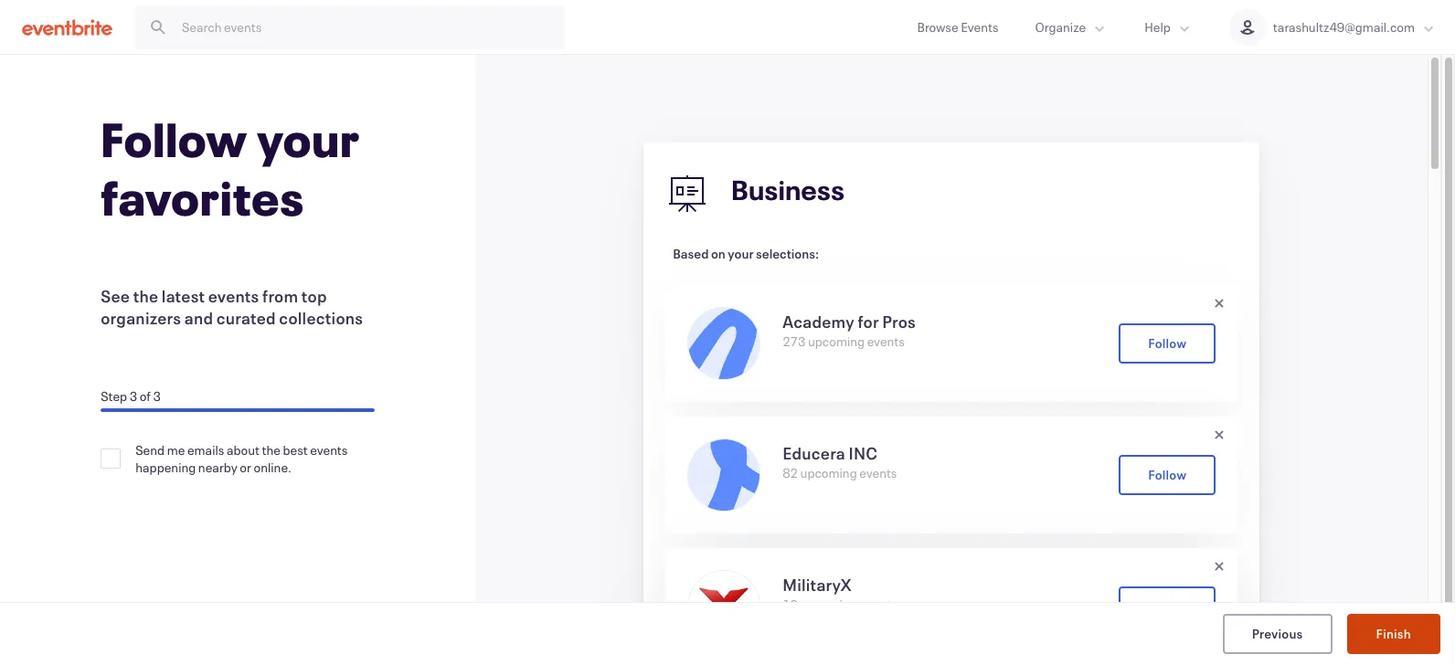 Task type: vqa. For each thing, say whether or not it's contained in the screenshot.
Follow
yes



Task type: locate. For each thing, give the bounding box(es) containing it.
finish button
[[1347, 614, 1441, 655]]

events right academy
[[867, 333, 905, 350]]

eventbrite image
[[22, 18, 112, 36]]

upcoming right 82
[[801, 464, 857, 482]]

events
[[961, 18, 999, 36]]

tarashultz49@gmail.com link
[[1211, 0, 1456, 54]]

1 vertical spatial follow button
[[1119, 455, 1216, 496]]

1 horizontal spatial the
[[262, 442, 281, 459]]

0 vertical spatial follow button
[[1119, 324, 1216, 364]]

0 vertical spatial upcoming
[[808, 333, 865, 350]]

1 vertical spatial your
[[728, 245, 754, 262]]

see
[[101, 285, 130, 307]]

online.
[[254, 459, 292, 476]]

favorites
[[101, 166, 305, 229]]

events inside militaryx 10 upcoming events
[[860, 596, 897, 613]]

your
[[257, 108, 360, 170], [728, 245, 754, 262]]

from
[[262, 285, 298, 307]]

0 horizontal spatial your
[[257, 108, 360, 170]]

2 follow button from the top
[[1119, 455, 1216, 496]]

best
[[283, 442, 308, 459]]

0 vertical spatial follow
[[101, 108, 248, 170]]

1 follow button from the top
[[1119, 324, 1216, 364]]

of
[[140, 388, 151, 405]]

follow
[[101, 108, 248, 170], [1148, 334, 1187, 352], [1148, 466, 1187, 483]]

3 left of in the left bottom of the page
[[130, 388, 137, 405]]

the
[[133, 285, 158, 307], [262, 442, 281, 459]]

the inside see the latest events from top organizers and curated collections
[[133, 285, 158, 307]]

0 horizontal spatial the
[[133, 285, 158, 307]]

1 horizontal spatial 3
[[153, 388, 161, 405]]

militaryx 10 upcoming events
[[783, 574, 897, 613]]

upcoming inside academy for pros 273 upcoming events
[[808, 333, 865, 350]]

1 vertical spatial follow
[[1148, 334, 1187, 352]]

events left from
[[208, 285, 259, 307]]

0 horizontal spatial 3
[[130, 388, 137, 405]]

upcoming inside educera inc 82 upcoming events
[[801, 464, 857, 482]]

2 vertical spatial follow
[[1148, 466, 1187, 483]]

your inside follow your favorites
[[257, 108, 360, 170]]

step 3 of 3
[[101, 388, 161, 405]]

organizers
[[101, 307, 181, 329]]

1 vertical spatial the
[[262, 442, 281, 459]]

browse events link
[[899, 0, 1017, 54]]

help
[[1145, 18, 1171, 36]]

nearby
[[198, 459, 238, 476]]

events inside see the latest events from top organizers and curated collections
[[208, 285, 259, 307]]

step
[[101, 388, 127, 405]]

273
[[783, 333, 806, 350]]

events right educera
[[860, 464, 897, 482]]

0 vertical spatial the
[[133, 285, 158, 307]]

82
[[783, 464, 798, 482]]

follow inside follow your favorites
[[101, 108, 248, 170]]

send
[[136, 442, 165, 459]]

the left best
[[262, 442, 281, 459]]

follow your favorites
[[101, 108, 360, 229]]

follow button for educera inc
[[1119, 455, 1216, 496]]

follow for "follow" button related to academy for pros
[[1148, 334, 1187, 352]]

the right see
[[133, 285, 158, 307]]

curated
[[217, 307, 276, 329]]

emails
[[187, 442, 224, 459]]

1 horizontal spatial your
[[728, 245, 754, 262]]

send me emails about the best events happening nearby or online.
[[136, 442, 348, 476]]

events right best
[[310, 442, 348, 459]]

1 vertical spatial upcoming
[[801, 464, 857, 482]]

2 vertical spatial upcoming
[[801, 596, 857, 613]]

0 vertical spatial your
[[257, 108, 360, 170]]

3 right of in the left bottom of the page
[[153, 388, 161, 405]]

upcoming right 10
[[801, 596, 857, 613]]

upcoming
[[808, 333, 865, 350], [801, 464, 857, 482], [801, 596, 857, 613]]

on
[[711, 245, 726, 262]]

organize
[[1035, 18, 1086, 36]]

3
[[130, 388, 137, 405], [153, 388, 161, 405]]

follow button
[[1119, 324, 1216, 364], [1119, 455, 1216, 496]]

events
[[208, 285, 259, 307], [867, 333, 905, 350], [310, 442, 348, 459], [860, 464, 897, 482], [860, 596, 897, 613]]

happening
[[136, 459, 196, 476]]

upcoming inside militaryx 10 upcoming events
[[801, 596, 857, 613]]

latest
[[162, 285, 205, 307]]

upcoming right "273" at the right of page
[[808, 333, 865, 350]]

events right the militaryx
[[860, 596, 897, 613]]



Task type: describe. For each thing, give the bounding box(es) containing it.
pros
[[883, 311, 916, 333]]

browse
[[918, 18, 959, 36]]

events inside the send me emails about the best events happening nearby or online.
[[310, 442, 348, 459]]

previous
[[1252, 625, 1303, 642]]

see the latest events from top organizers and curated collections
[[101, 285, 363, 329]]

educera
[[783, 443, 846, 464]]

me
[[167, 442, 185, 459]]

and
[[184, 307, 213, 329]]

academy
[[783, 311, 855, 333]]

events inside academy for pros 273 upcoming events
[[867, 333, 905, 350]]

follow for "follow" button corresponding to educera inc
[[1148, 466, 1187, 483]]

10
[[783, 596, 798, 613]]

finish
[[1376, 625, 1412, 642]]

based on your selections:
[[673, 245, 819, 262]]

inc
[[849, 443, 878, 464]]

organize link
[[1017, 0, 1127, 54]]

based
[[673, 245, 709, 262]]

tarashultz49@gmail.com
[[1273, 18, 1415, 36]]

selections:
[[756, 245, 819, 262]]

for
[[858, 311, 879, 333]]

progressbar progress bar
[[101, 409, 375, 412]]

follow for follow your favorites
[[101, 108, 248, 170]]

help link
[[1127, 0, 1211, 54]]

2 3 from the left
[[153, 388, 161, 405]]

events inside educera inc 82 upcoming events
[[860, 464, 897, 482]]

collections
[[279, 307, 363, 329]]

about
[[227, 442, 260, 459]]

educera inc 82 upcoming events
[[783, 443, 897, 482]]

academy for pros 273 upcoming events
[[783, 311, 916, 350]]

militaryx
[[783, 574, 852, 596]]

1 3 from the left
[[130, 388, 137, 405]]

top
[[302, 285, 327, 307]]

previous button
[[1223, 614, 1333, 655]]

follow button for academy for pros
[[1119, 324, 1216, 364]]

the inside the send me emails about the best events happening nearby or online.
[[262, 442, 281, 459]]

business
[[732, 172, 845, 208]]

browse events
[[918, 18, 999, 36]]

or
[[240, 459, 251, 476]]



